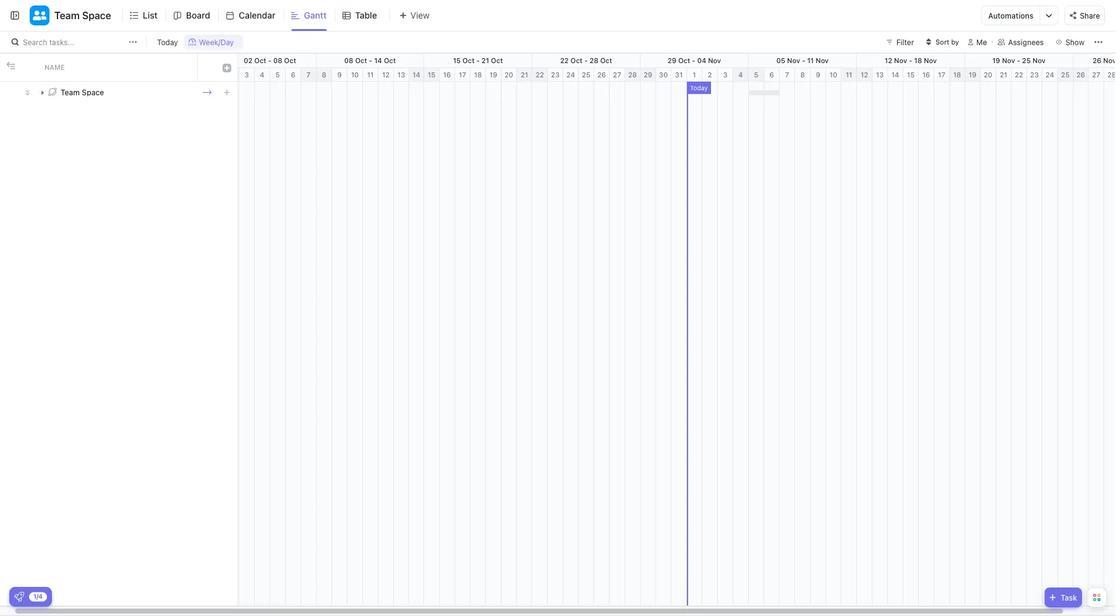 Task type: vqa. For each thing, say whether or not it's contained in the screenshot.
tree inside Sidebar navigation
no



Task type: locate. For each thing, give the bounding box(es) containing it.
7
[[307, 71, 311, 79], [785, 71, 789, 79]]

view
[[411, 10, 430, 20]]

3 column header from the left
[[198, 54, 216, 81]]

13 down 12 nov - 18 nov element
[[876, 71, 884, 79]]

10 down 08 oct - 14 oct
[[351, 71, 359, 79]]

6 down '05 nov - 11 nov' element
[[770, 71, 774, 79]]

18
[[914, 57, 922, 65], [474, 71, 482, 79], [954, 71, 961, 79]]

2 - from the left
[[369, 57, 372, 65]]

1 horizontal spatial 16 element
[[919, 68, 935, 82]]

13
[[398, 71, 405, 79], [876, 71, 884, 79]]

0 vertical spatial team space
[[54, 10, 111, 21]]

team
[[54, 10, 80, 21], [61, 88, 80, 97]]

19
[[993, 57, 1000, 65], [490, 71, 497, 79], [969, 71, 977, 79]]

0 horizontal spatial 27
[[613, 71, 621, 79]]

1 horizontal spatial 12 element
[[857, 68, 873, 82]]

26 element down 22 oct - 28 oct element
[[594, 68, 610, 82]]

 image inside 'name' row
[[6, 61, 15, 70]]

2 11 element from the left
[[842, 68, 857, 82]]

16
[[443, 71, 451, 79], [923, 71, 930, 79]]

team space down name
[[61, 88, 104, 97]]

22 element
[[533, 68, 548, 82], [1012, 68, 1027, 82]]

7 down 05 at the top right
[[785, 71, 789, 79]]

automations
[[989, 11, 1034, 20]]

1 horizontal spatial 17 element
[[935, 68, 950, 82]]

8 down 08 oct - 14 oct element
[[322, 71, 326, 79]]

19 down me button
[[969, 71, 977, 79]]

1 horizontal spatial 22 element
[[1012, 68, 1027, 82]]

17 element down 15 oct - 21 oct
[[455, 68, 471, 82]]

show button
[[1052, 35, 1089, 49]]

27 element
[[610, 68, 625, 82], [1089, 68, 1105, 82]]

28 for 1st the 28 element from right
[[1108, 71, 1116, 79]]

27 for second the 27 "element" from the right
[[613, 71, 621, 79]]

24 for 1st 24 element from right
[[1046, 71, 1055, 79]]

10 element
[[348, 68, 363, 82], [826, 68, 842, 82]]

7 nov from the left
[[1033, 57, 1046, 65]]

1 horizontal spatial 28
[[628, 71, 637, 79]]

team space inside button
[[54, 10, 111, 21]]

15 element down 15 oct - 21 oct element
[[424, 68, 440, 82]]

calendar link
[[239, 0, 280, 31]]

0 horizontal spatial 24
[[567, 71, 575, 79]]

29 left 30
[[644, 71, 653, 79]]

1 20 element from the left
[[502, 68, 517, 82]]

column header
[[0, 54, 19, 81], [19, 54, 37, 81], [198, 54, 216, 81], [216, 54, 238, 81]]

25 element
[[579, 68, 594, 82], [1058, 68, 1074, 82]]

5 - from the left
[[692, 57, 696, 65]]

user friends image
[[33, 10, 47, 21]]

2 08 from the left
[[344, 57, 353, 65]]

10
[[351, 71, 359, 79], [830, 71, 838, 79]]

26 element
[[594, 68, 610, 82], [1074, 68, 1089, 82]]

0 horizontal spatial 25
[[582, 71, 591, 79]]

1 horizontal spatial 14 element
[[888, 68, 904, 82]]

11 element down '05 nov - 11 nov' element
[[842, 68, 857, 82]]

1 horizontal spatial 6
[[770, 71, 774, 79]]

2 18 element from the left
[[950, 68, 965, 82]]

26 down 26 nov - 02 dec element
[[1077, 71, 1085, 79]]

0 horizontal spatial 23
[[551, 71, 560, 79]]

1 10 element from the left
[[348, 68, 363, 82]]

14 element down 12 nov - 18 nov
[[888, 68, 904, 82]]

14 inside 08 oct - 14 oct element
[[374, 57, 382, 65]]

19 nov - 25 nov
[[993, 57, 1046, 65]]

1 08 from the left
[[273, 57, 282, 65]]

13 element
[[394, 68, 409, 82], [873, 68, 888, 82]]

0 horizontal spatial 10 element
[[348, 68, 363, 82]]

2 horizontal spatial 18
[[954, 71, 961, 79]]

0 horizontal spatial 29
[[644, 71, 653, 79]]

23 down the 19 nov - 25 nov element
[[1030, 71, 1039, 79]]

26 nov
[[1093, 57, 1116, 65]]

12 down 08 oct - 14 oct element
[[382, 71, 390, 79]]

22 for 22 oct - 28 oct
[[560, 57, 569, 65]]

15
[[453, 57, 461, 65], [428, 71, 436, 79], [907, 71, 915, 79]]

2 horizontal spatial 12
[[885, 57, 892, 65]]

28 element left 30
[[625, 68, 641, 82]]

0 horizontal spatial 08
[[273, 57, 282, 65]]

2 6 from the left
[[770, 71, 774, 79]]

1 horizontal spatial 4
[[739, 71, 743, 79]]

2 oct from the left
[[284, 57, 296, 65]]

1 horizontal spatial 17
[[938, 71, 946, 79]]

10 for 1st 10 element from the right
[[830, 71, 838, 79]]

26 down "share"
[[1093, 57, 1102, 65]]

1 horizontal spatial 3
[[723, 71, 728, 79]]

27 left 29 element
[[613, 71, 621, 79]]

2 13 from the left
[[876, 71, 884, 79]]

2 horizontal spatial 25
[[1061, 71, 1070, 79]]

25 for 2nd 25 element from right
[[582, 71, 591, 79]]

automations button
[[982, 6, 1040, 25]]

17 down sort by dropdown button
[[938, 71, 946, 79]]

1
[[693, 71, 696, 79]]

21 element down 15 oct - 21 oct element
[[517, 68, 533, 82]]

2 27 from the left
[[1092, 71, 1101, 79]]

15 element down 12 nov - 18 nov element
[[904, 68, 919, 82]]

08 oct - 14 oct
[[344, 57, 396, 65]]

2 25 element from the left
[[1058, 68, 1074, 82]]

22 for 1st 22 element from left
[[536, 71, 544, 79]]

17 element down sort by dropdown button
[[935, 68, 950, 82]]

today
[[157, 38, 178, 46], [690, 84, 708, 91]]

0 horizontal spatial 22
[[536, 71, 544, 79]]

team space - 0.00% row
[[0, 82, 238, 103]]

0 horizontal spatial 28
[[590, 57, 598, 65]]

7 - from the left
[[909, 57, 913, 65]]

18 element
[[471, 68, 486, 82], [950, 68, 965, 82]]

25 element down 26 nov - 02 dec element
[[1058, 68, 1074, 82]]

17 element
[[455, 68, 471, 82], [935, 68, 950, 82]]

board
[[186, 10, 210, 20]]

16 down 15 oct - 21 oct element
[[443, 71, 451, 79]]

8
[[322, 71, 326, 79], [801, 71, 805, 79]]

8 nov from the left
[[1104, 57, 1116, 65]]

9 oct from the left
[[678, 57, 690, 65]]

Search tasks... text field
[[23, 33, 126, 51]]

05 nov - 11 nov element
[[749, 54, 857, 67]]

1 horizontal spatial 28 element
[[1105, 68, 1116, 82]]

27 for 1st the 27 "element" from the right
[[1092, 71, 1101, 79]]

0 horizontal spatial 20
[[505, 71, 513, 79]]

nov
[[708, 57, 721, 65], [787, 57, 800, 65], [816, 57, 829, 65], [894, 57, 907, 65], [924, 57, 937, 65], [1002, 57, 1015, 65], [1033, 57, 1046, 65], [1104, 57, 1116, 65]]

14 down 12 nov - 18 nov
[[892, 71, 899, 79]]

1 17 from the left
[[459, 71, 466, 79]]

1 horizontal spatial 22
[[560, 57, 569, 65]]

list link
[[143, 0, 163, 31]]

0 horizontal spatial 8
[[322, 71, 326, 79]]

3 - from the left
[[477, 57, 480, 65]]

1 9 from the left
[[337, 71, 342, 79]]

1 23 from the left
[[551, 71, 560, 79]]

0 vertical spatial team
[[54, 10, 80, 21]]

search
[[23, 38, 47, 46]]

21 element
[[517, 68, 533, 82], [996, 68, 1012, 82]]

today down 1 at top right
[[690, 84, 708, 91]]

6 nov from the left
[[1002, 57, 1015, 65]]

8 down 05 nov - 11 nov
[[801, 71, 805, 79]]

28
[[590, 57, 598, 65], [628, 71, 637, 79], [1108, 71, 1116, 79]]

space inside team space cell
[[82, 88, 104, 97]]

1 13 from the left
[[398, 71, 405, 79]]

18 element down 15 oct - 21 oct element
[[471, 68, 486, 82]]

17
[[459, 71, 466, 79], [938, 71, 946, 79]]

0 horizontal spatial 13
[[398, 71, 405, 79]]

0 horizontal spatial 9
[[337, 71, 342, 79]]

11 element
[[363, 68, 379, 82], [842, 68, 857, 82]]

27 element left 29 element
[[610, 68, 625, 82]]

onboarding checklist button image
[[14, 592, 24, 602]]

1 horizontal spatial 11 element
[[842, 68, 857, 82]]

table
[[355, 10, 377, 20]]

0 horizontal spatial today
[[157, 38, 178, 46]]

4
[[260, 71, 265, 79], [739, 71, 743, 79]]

0 horizontal spatial 15
[[428, 71, 436, 79]]

28 element
[[625, 68, 641, 82], [1105, 68, 1116, 82]]

29 oct - 04 nov element
[[641, 54, 749, 67]]

assignees
[[1008, 38, 1044, 46]]

1 horizontal spatial 21
[[521, 71, 528, 79]]

share button
[[1065, 6, 1105, 25]]

team up tasks...
[[54, 10, 80, 21]]

1 vertical spatial today
[[690, 84, 708, 91]]

onboarding checklist button element
[[14, 592, 24, 602]]

18 down filter dropdown button
[[914, 57, 922, 65]]

1 horizontal spatial 27
[[1092, 71, 1101, 79]]

1 horizontal spatial 20
[[984, 71, 993, 79]]

21 for 2nd 21 element from the right
[[521, 71, 528, 79]]

1 horizontal spatial 24
[[1046, 71, 1055, 79]]

2 24 element from the left
[[1043, 68, 1058, 82]]

13 down 08 oct - 14 oct element
[[398, 71, 405, 79]]

1 horizontal spatial 25 element
[[1058, 68, 1074, 82]]

2 column header from the left
[[19, 54, 37, 81]]

31 element
[[672, 68, 687, 82]]

27 down 26 nov - 02 dec element
[[1092, 71, 1101, 79]]

1 vertical spatial team space
[[61, 88, 104, 97]]

1 horizontal spatial 23 element
[[1027, 68, 1043, 82]]

24
[[567, 71, 575, 79], [1046, 71, 1055, 79]]

5
[[276, 71, 280, 79], [754, 71, 759, 79]]

team space
[[54, 10, 111, 21], [61, 88, 104, 97]]

26 down 22 oct - 28 oct element
[[597, 71, 606, 79]]

oct
[[254, 57, 266, 65], [284, 57, 296, 65], [355, 57, 367, 65], [384, 57, 396, 65], [463, 57, 475, 65], [491, 57, 503, 65], [571, 57, 583, 65], [600, 57, 612, 65], [678, 57, 690, 65]]

1 horizontal spatial 9
[[816, 71, 821, 79]]

23 for 1st "23" element from the right
[[1030, 71, 1039, 79]]

1 horizontal spatial 25
[[1022, 57, 1031, 65]]

1 horizontal spatial 13 element
[[873, 68, 888, 82]]

27
[[613, 71, 621, 79], [1092, 71, 1101, 79]]

search tasks...
[[23, 38, 74, 46]]

space down name column header
[[82, 88, 104, 97]]

29
[[668, 57, 677, 65], [644, 71, 653, 79]]

7 down 02 oct - 08 oct element
[[307, 71, 311, 79]]

 image inside "column header"
[[223, 64, 231, 72]]

12 element
[[379, 68, 394, 82], [857, 68, 873, 82]]

 image
[[6, 61, 15, 70]]

11
[[807, 57, 814, 65], [367, 71, 374, 79], [846, 71, 853, 79]]

20
[[505, 71, 513, 79], [984, 71, 993, 79]]

10 element down '05 nov - 11 nov' element
[[826, 68, 842, 82]]

0 horizontal spatial 2
[[229, 71, 233, 79]]

0 horizontal spatial 22 element
[[533, 68, 548, 82]]

2
[[229, 71, 233, 79], [708, 71, 712, 79]]

9 down '05 nov - 11 nov' element
[[816, 71, 821, 79]]

23
[[551, 71, 560, 79], [1030, 71, 1039, 79]]

3
[[245, 71, 249, 79], [723, 71, 728, 79]]

1 horizontal spatial 15
[[453, 57, 461, 65]]

4 down 02 oct - 08 oct
[[260, 71, 265, 79]]

24 down the 19 nov - 25 nov element
[[1046, 71, 1055, 79]]

02
[[244, 57, 252, 65]]

11 right 05 at the top right
[[807, 57, 814, 65]]

2 10 from the left
[[830, 71, 838, 79]]

1 horizontal spatial 26
[[1077, 71, 1085, 79]]

11 down 08 oct - 14 oct element
[[367, 71, 374, 79]]

21
[[482, 57, 489, 65], [521, 71, 528, 79], [1000, 71, 1008, 79]]

1 horizontal spatial 20 element
[[981, 68, 996, 82]]

29 for 29 oct - 04 nov
[[668, 57, 677, 65]]

26
[[1093, 57, 1102, 65], [597, 71, 606, 79], [1077, 71, 1085, 79]]

0 horizontal spatial 12 element
[[379, 68, 394, 82]]

6
[[291, 71, 295, 79], [770, 71, 774, 79]]

12 nov - 18 nov element
[[857, 54, 965, 67]]

1 horizontal spatial 2
[[708, 71, 712, 79]]

1 horizontal spatial 27 element
[[1089, 68, 1105, 82]]

18 down 15 oct - 21 oct
[[474, 71, 482, 79]]

29 inside 29 oct - 04 nov element
[[668, 57, 677, 65]]

19 down 15 oct - 21 oct element
[[490, 71, 497, 79]]

1 vertical spatial 29
[[644, 71, 653, 79]]

1 horizontal spatial 13
[[876, 71, 884, 79]]

28 element down 26 nov
[[1105, 68, 1116, 82]]

1 nov from the left
[[708, 57, 721, 65]]

space up the search tasks... text box
[[82, 10, 111, 21]]

10 down '05 nov - 11 nov' element
[[830, 71, 838, 79]]

1 27 from the left
[[613, 71, 621, 79]]

0 horizontal spatial 7
[[307, 71, 311, 79]]

1 21 element from the left
[[517, 68, 533, 82]]

24 down the 22 oct - 28 oct
[[567, 71, 575, 79]]

1 space from the top
[[82, 10, 111, 21]]

19 element down me button
[[965, 68, 981, 82]]

2 horizontal spatial 11
[[846, 71, 853, 79]]

3 oct from the left
[[355, 57, 367, 65]]

12 down 12 nov - 18 nov element
[[861, 71, 868, 79]]

20 down 15 oct - 21 oct element
[[505, 71, 513, 79]]

25 element down 22 oct - 28 oct element
[[579, 68, 594, 82]]

22 element down the 19 nov - 25 nov element
[[1012, 68, 1027, 82]]

14 down 08 oct - 14 oct element
[[413, 71, 420, 79]]

1 horizontal spatial 15 element
[[904, 68, 919, 82]]

20 element down me
[[981, 68, 996, 82]]

13 element down 08 oct - 14 oct element
[[394, 68, 409, 82]]

name row
[[0, 54, 238, 82]]

2 horizontal spatial 15
[[907, 71, 915, 79]]

11 element down 08 oct - 14 oct element
[[363, 68, 379, 82]]

26 nov - 02 dec element
[[1074, 54, 1116, 67]]

view button
[[389, 8, 433, 23]]

0 horizontal spatial 24 element
[[563, 68, 579, 82]]

space
[[82, 10, 111, 21], [82, 88, 104, 97]]

2 21 element from the left
[[996, 68, 1012, 82]]

2 2 from the left
[[708, 71, 712, 79]]

2 horizontal spatial 28
[[1108, 71, 1116, 79]]

2 16 element from the left
[[919, 68, 935, 82]]

task
[[1061, 593, 1077, 602]]

1 horizontal spatial 24 element
[[1043, 68, 1058, 82]]

tasks...
[[49, 38, 74, 46]]

22 oct - 28 oct
[[560, 57, 612, 65]]

2 space from the top
[[82, 88, 104, 97]]

- for 28
[[585, 57, 588, 65]]

8 - from the left
[[1017, 57, 1021, 65]]

25 down assignees
[[1022, 57, 1031, 65]]

12 for 1st the 12 element from the left
[[382, 71, 390, 79]]

0 horizontal spatial 26
[[597, 71, 606, 79]]

team space inside cell
[[61, 88, 104, 97]]

2 nov from the left
[[787, 57, 800, 65]]

4 oct from the left
[[384, 57, 396, 65]]

26 for first 26 element from right
[[1077, 71, 1085, 79]]

29 element
[[641, 68, 656, 82]]

16 element
[[440, 68, 455, 82], [919, 68, 935, 82]]

1 horizontal spatial 18
[[914, 57, 922, 65]]

12 element down 12 nov - 18 nov element
[[857, 68, 873, 82]]

12 element down 08 oct - 14 oct element
[[379, 68, 394, 82]]

23 down 22 oct - 28 oct element
[[551, 71, 560, 79]]

1 11 element from the left
[[363, 68, 379, 82]]

 image
[[223, 64, 231, 72]]

5 down '05 nov - 11 nov' element
[[754, 71, 759, 79]]

20 element
[[502, 68, 517, 82], [981, 68, 996, 82]]

0 horizontal spatial 21 element
[[517, 68, 533, 82]]

22
[[560, 57, 569, 65], [536, 71, 544, 79], [1015, 71, 1024, 79]]

15 element
[[424, 68, 440, 82], [904, 68, 919, 82]]

0 horizontal spatial 16
[[443, 71, 451, 79]]

1 horizontal spatial 14
[[413, 71, 420, 79]]

0 horizontal spatial 3
[[245, 71, 249, 79]]

2 down 02 oct - 08 oct element
[[229, 71, 233, 79]]

team inside team space cell
[[61, 88, 80, 97]]

12
[[885, 57, 892, 65], [382, 71, 390, 79], [861, 71, 868, 79]]

10 element down 08 oct - 14 oct
[[348, 68, 363, 82]]

1 horizontal spatial 8
[[801, 71, 805, 79]]

0 horizontal spatial 17
[[459, 71, 466, 79]]

team space cell
[[37, 82, 198, 103]]

2 right 1 at top right
[[708, 71, 712, 79]]

22 for 1st 22 element from right
[[1015, 71, 1024, 79]]

0 horizontal spatial 18
[[474, 71, 482, 79]]

1 horizontal spatial 23
[[1030, 71, 1039, 79]]

team inside "team space" button
[[54, 10, 80, 21]]

1 horizontal spatial 21 element
[[996, 68, 1012, 82]]

18 down by
[[954, 71, 961, 79]]

21 for first 21 element from right
[[1000, 71, 1008, 79]]

15 oct - 21 oct
[[453, 57, 503, 65]]

sort by
[[936, 38, 959, 46]]

1 vertical spatial space
[[82, 88, 104, 97]]

18 inside 12 nov - 18 nov element
[[914, 57, 922, 65]]

1 4 from the left
[[260, 71, 265, 79]]

20 down me
[[984, 71, 993, 79]]

1 10 from the left
[[351, 71, 359, 79]]

1 horizontal spatial 10
[[830, 71, 838, 79]]

2 horizontal spatial 26
[[1093, 57, 1102, 65]]

16 down 12 nov - 18 nov element
[[923, 71, 930, 79]]

2 17 element from the left
[[935, 68, 950, 82]]

25 down the 22 oct - 28 oct
[[582, 71, 591, 79]]

1 18 element from the left
[[471, 68, 486, 82]]

24 element down the 22 oct - 28 oct
[[563, 68, 579, 82]]

9 down 08 oct - 14 oct element
[[337, 71, 342, 79]]

15 for second the 15 element from the right
[[428, 71, 436, 79]]

3 down 02
[[245, 71, 249, 79]]

1 24 from the left
[[567, 71, 575, 79]]

0 horizontal spatial 27 element
[[610, 68, 625, 82]]

2 22 element from the left
[[1012, 68, 1027, 82]]

5 down 02 oct - 08 oct element
[[276, 71, 280, 79]]

26 element down 26 nov - 02 dec element
[[1074, 68, 1089, 82]]

0 vertical spatial 29
[[668, 57, 677, 65]]

3 right 1 at top right
[[723, 71, 728, 79]]

24 element down the 19 nov - 25 nov element
[[1043, 68, 1058, 82]]

02 oct - 08 oct
[[244, 57, 296, 65]]

23 element down the 22 oct - 28 oct
[[548, 68, 563, 82]]

10 for 2nd 10 element from the right
[[351, 71, 359, 79]]

2 23 element from the left
[[1027, 68, 1043, 82]]

25
[[1022, 57, 1031, 65], [582, 71, 591, 79], [1061, 71, 1070, 79]]

27 element down 26 nov - 02 dec element
[[1089, 68, 1105, 82]]

2 3 from the left
[[723, 71, 728, 79]]

15 oct - 21 oct element
[[424, 54, 533, 67]]

0 horizontal spatial 14
[[374, 57, 382, 65]]

0 vertical spatial today
[[157, 38, 178, 46]]

0 horizontal spatial 20 element
[[502, 68, 517, 82]]

team down name
[[61, 88, 80, 97]]

17 down 15 oct - 21 oct
[[459, 71, 466, 79]]

team space up the search tasks... text box
[[54, 10, 111, 21]]

4 right 1 at top right
[[739, 71, 743, 79]]

12 down filter dropdown button
[[885, 57, 892, 65]]

16 element down 12 nov - 18 nov element
[[919, 68, 935, 82]]

16 element down 15 oct - 21 oct
[[440, 68, 455, 82]]

22 element down 22 oct - 28 oct element
[[533, 68, 548, 82]]

6 down 02 oct - 08 oct element
[[291, 71, 295, 79]]

29 up 31
[[668, 57, 677, 65]]

25 down show "dropdown button"
[[1061, 71, 1070, 79]]

1 horizontal spatial 5
[[754, 71, 759, 79]]

2 24 from the left
[[1046, 71, 1055, 79]]

0 horizontal spatial 6
[[291, 71, 295, 79]]

23 element down the 19 nov - 25 nov element
[[1027, 68, 1043, 82]]

1 7 from the left
[[307, 71, 311, 79]]

08
[[273, 57, 282, 65], [344, 57, 353, 65]]

1 25 element from the left
[[579, 68, 594, 82]]

gantt
[[304, 10, 327, 20]]

1 horizontal spatial 16
[[923, 71, 930, 79]]

1 oct from the left
[[254, 57, 266, 65]]

me button
[[963, 35, 992, 49]]

1 horizontal spatial 26 element
[[1074, 68, 1089, 82]]

today down list link
[[157, 38, 178, 46]]

2 20 from the left
[[984, 71, 993, 79]]

29 inside 29 element
[[644, 71, 653, 79]]

team space button
[[49, 2, 111, 29]]

1 16 from the left
[[443, 71, 451, 79]]

14 element
[[409, 68, 424, 82], [888, 68, 904, 82]]

0 horizontal spatial 25 element
[[579, 68, 594, 82]]

1 - from the left
[[268, 57, 271, 65]]

0 horizontal spatial 17 element
[[455, 68, 471, 82]]

14
[[374, 57, 382, 65], [413, 71, 420, 79], [892, 71, 899, 79]]

4 - from the left
[[585, 57, 588, 65]]

2 27 element from the left
[[1089, 68, 1105, 82]]

9
[[337, 71, 342, 79], [816, 71, 821, 79]]

23 element
[[548, 68, 563, 82], [1027, 68, 1043, 82]]

2 horizontal spatial 19
[[993, 57, 1000, 65]]

- for 21
[[477, 57, 480, 65]]

1 horizontal spatial 12
[[861, 71, 868, 79]]

0 horizontal spatial 13 element
[[394, 68, 409, 82]]

2 23 from the left
[[1030, 71, 1039, 79]]

0 vertical spatial space
[[82, 10, 111, 21]]

calendar
[[239, 10, 276, 20]]

1 23 element from the left
[[548, 68, 563, 82]]

1 horizontal spatial 10 element
[[826, 68, 842, 82]]

-
[[268, 57, 271, 65], [369, 57, 372, 65], [477, 57, 480, 65], [585, 57, 588, 65], [692, 57, 696, 65], [802, 57, 806, 65], [909, 57, 913, 65], [1017, 57, 1021, 65]]

13 element down 12 nov - 18 nov
[[873, 68, 888, 82]]

14 element down 08 oct - 14 oct element
[[409, 68, 424, 82]]

1 horizontal spatial 18 element
[[950, 68, 965, 82]]

24 element
[[563, 68, 579, 82], [1043, 68, 1058, 82]]

0 horizontal spatial 26 element
[[594, 68, 610, 82]]

19 element
[[486, 68, 502, 82], [965, 68, 981, 82]]

2 17 from the left
[[938, 71, 946, 79]]

20 element down 15 oct - 21 oct element
[[502, 68, 517, 82]]

1/4
[[33, 593, 43, 600]]

list
[[143, 10, 158, 20]]

me
[[977, 38, 987, 46]]

2 5 from the left
[[754, 71, 759, 79]]

0 horizontal spatial 18 element
[[471, 68, 486, 82]]

08 oct - 14 oct element
[[317, 54, 424, 67]]

11 down '05 nov - 11 nov' element
[[846, 71, 853, 79]]

18 element down by
[[950, 68, 965, 82]]

15 for 2nd the 15 element
[[907, 71, 915, 79]]

14 down table link
[[374, 57, 382, 65]]

1 14 element from the left
[[409, 68, 424, 82]]

19 down assignees button
[[993, 57, 1000, 65]]

0 horizontal spatial 12
[[382, 71, 390, 79]]

1 horizontal spatial today
[[690, 84, 708, 91]]

0 horizontal spatial 14 element
[[409, 68, 424, 82]]

1 28 element from the left
[[625, 68, 641, 82]]

21 element down 19 nov - 25 nov
[[996, 68, 1012, 82]]



Task type: describe. For each thing, give the bounding box(es) containing it.
1 2 from the left
[[229, 71, 233, 79]]

5 nov from the left
[[924, 57, 937, 65]]

05 nov - 11 nov
[[777, 57, 829, 65]]

1 13 element from the left
[[394, 68, 409, 82]]

show
[[1066, 38, 1085, 46]]

2 12 element from the left
[[857, 68, 873, 82]]

1 15 element from the left
[[424, 68, 440, 82]]

1 27 element from the left
[[610, 68, 625, 82]]

19 nov - 25 nov element
[[965, 54, 1074, 67]]

today button
[[153, 35, 182, 49]]

team space tree grid
[[0, 54, 238, 606]]

- for 04
[[692, 57, 696, 65]]

share
[[1080, 11, 1100, 20]]

17 for 1st 17 'element' from left
[[459, 71, 466, 79]]

4 column header from the left
[[216, 54, 238, 81]]

30 element
[[656, 68, 672, 82]]

2 14 element from the left
[[888, 68, 904, 82]]

2 9 from the left
[[816, 71, 821, 79]]

24 for second 24 element from the right
[[567, 71, 575, 79]]

0 horizontal spatial 11
[[367, 71, 374, 79]]

30
[[659, 71, 668, 79]]

2 26 element from the left
[[1074, 68, 1089, 82]]

18 for second 18 element from left
[[954, 71, 961, 79]]

25 for first 25 element from right
[[1061, 71, 1070, 79]]

1 12 element from the left
[[379, 68, 394, 82]]

0 horizontal spatial 19
[[490, 71, 497, 79]]

22 oct - 28 oct element
[[533, 54, 641, 67]]

2 15 element from the left
[[904, 68, 919, 82]]

26 for 26 nov
[[1093, 57, 1102, 65]]

sort
[[936, 38, 950, 46]]

17 for second 17 'element' from left
[[938, 71, 946, 79]]

2 8 from the left
[[801, 71, 805, 79]]

12 for 12 nov - 18 nov
[[885, 57, 892, 65]]

13 for second 13 element from the left
[[876, 71, 884, 79]]

- for 11
[[802, 57, 806, 65]]

23 for first "23" element
[[551, 71, 560, 79]]

name column header
[[37, 54, 198, 81]]

0 horizontal spatial 21
[[482, 57, 489, 65]]

29 for 29
[[644, 71, 653, 79]]

8 oct from the left
[[600, 57, 612, 65]]

6 oct from the left
[[491, 57, 503, 65]]

2 7 from the left
[[785, 71, 789, 79]]

2 28 element from the left
[[1105, 68, 1116, 82]]

- for 18
[[909, 57, 913, 65]]

2 4 from the left
[[739, 71, 743, 79]]

2 horizontal spatial 14
[[892, 71, 899, 79]]

- for 25
[[1017, 57, 1021, 65]]

1 16 element from the left
[[440, 68, 455, 82]]

5 oct from the left
[[463, 57, 475, 65]]

2 16 from the left
[[923, 71, 930, 79]]

1 8 from the left
[[322, 71, 326, 79]]

26 for 1st 26 element from left
[[597, 71, 606, 79]]

2 10 element from the left
[[826, 68, 842, 82]]

1 17 element from the left
[[455, 68, 471, 82]]

04
[[697, 57, 706, 65]]

by
[[952, 38, 959, 46]]

1 24 element from the left
[[563, 68, 579, 82]]

1 column header from the left
[[0, 54, 19, 81]]

space inside "team space" button
[[82, 10, 111, 21]]

3 nov from the left
[[816, 57, 829, 65]]

28 for 1st the 28 element from the left
[[628, 71, 637, 79]]

1 6 from the left
[[291, 71, 295, 79]]

1 22 element from the left
[[533, 68, 548, 82]]

02 oct - 08 oct element
[[224, 54, 317, 67]]

board link
[[186, 0, 215, 31]]

gantt link
[[304, 0, 332, 31]]

1 horizontal spatial 11
[[807, 57, 814, 65]]

05
[[777, 57, 785, 65]]

filter button
[[882, 35, 919, 49]]

1 horizontal spatial 19
[[969, 71, 977, 79]]

15 for 15 oct - 21 oct
[[453, 57, 461, 65]]

4 nov from the left
[[894, 57, 907, 65]]

2 19 element from the left
[[965, 68, 981, 82]]

13 for second 13 element from right
[[398, 71, 405, 79]]

2 20 element from the left
[[981, 68, 996, 82]]

2 13 element from the left
[[873, 68, 888, 82]]

- for 08
[[268, 57, 271, 65]]

table link
[[355, 0, 382, 31]]

1 5 from the left
[[276, 71, 280, 79]]

1 19 element from the left
[[486, 68, 502, 82]]

- for 14
[[369, 57, 372, 65]]

1 20 from the left
[[505, 71, 513, 79]]

1 26 element from the left
[[594, 68, 610, 82]]

29 oct - 04 nov
[[668, 57, 721, 65]]

name
[[45, 63, 65, 71]]

31
[[675, 71, 683, 79]]

18 for second 18 element from the right
[[474, 71, 482, 79]]

7 oct from the left
[[571, 57, 583, 65]]

filter
[[897, 38, 914, 46]]

sort by button
[[922, 35, 963, 49]]

12 for first the 12 element from the right
[[861, 71, 868, 79]]

12 nov - 18 nov
[[885, 57, 937, 65]]

today inside button
[[157, 38, 178, 46]]

assignees button
[[992, 35, 1050, 49]]

1 3 from the left
[[245, 71, 249, 79]]



